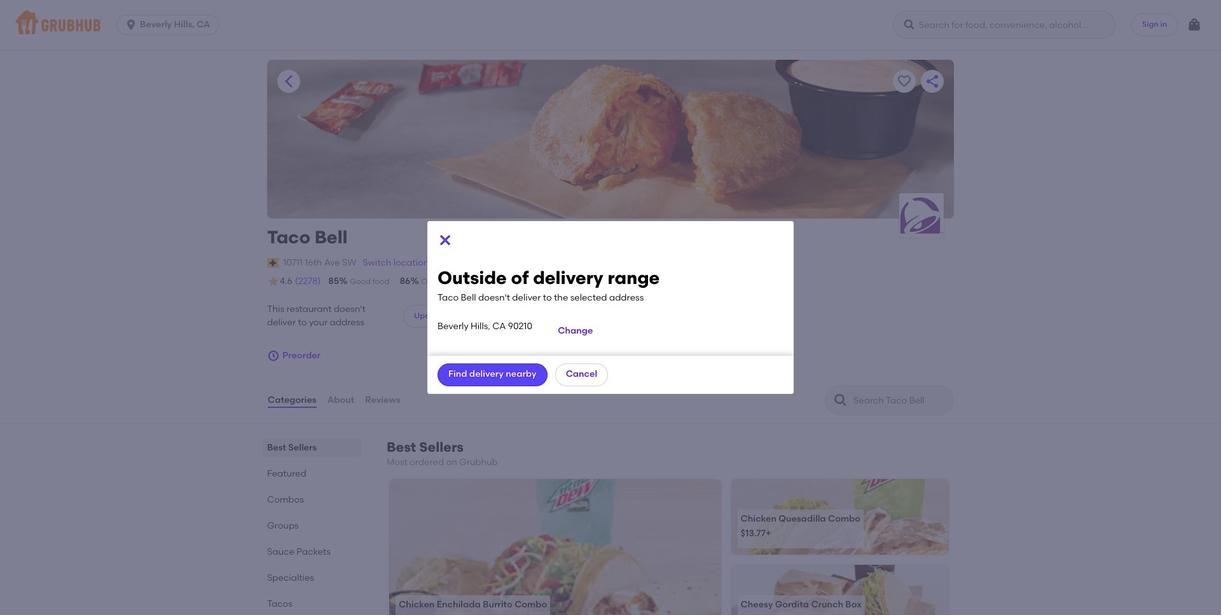 Task type: vqa. For each thing, say whether or not it's contained in the screenshot.
$0 Delivery Fee your order of $30+
no



Task type: locate. For each thing, give the bounding box(es) containing it.
svg image
[[1187, 17, 1202, 32], [125, 18, 137, 31], [438, 233, 453, 248]]

1 horizontal spatial svg image
[[903, 18, 916, 31]]

2 horizontal spatial svg image
[[1187, 17, 1202, 32]]

0 horizontal spatial svg image
[[125, 18, 137, 31]]

0 vertical spatial svg image
[[903, 18, 916, 31]]

1 vertical spatial svg image
[[267, 350, 280, 362]]

caret left icon image
[[281, 74, 296, 89]]

1 horizontal spatial svg image
[[438, 233, 453, 248]]

svg image
[[903, 18, 916, 31], [267, 350, 280, 362]]

main navigation navigation
[[0, 0, 1221, 50]]



Task type: describe. For each thing, give the bounding box(es) containing it.
share icon image
[[925, 74, 940, 89]]

0 horizontal spatial svg image
[[267, 350, 280, 362]]

subscription pass image
[[267, 258, 280, 268]]

search icon image
[[833, 393, 848, 408]]

taco bell logo image
[[899, 197, 944, 235]]

svg image inside main navigation navigation
[[903, 18, 916, 31]]

star icon image
[[267, 275, 280, 288]]

Search Taco Bell search field
[[852, 395, 949, 407]]



